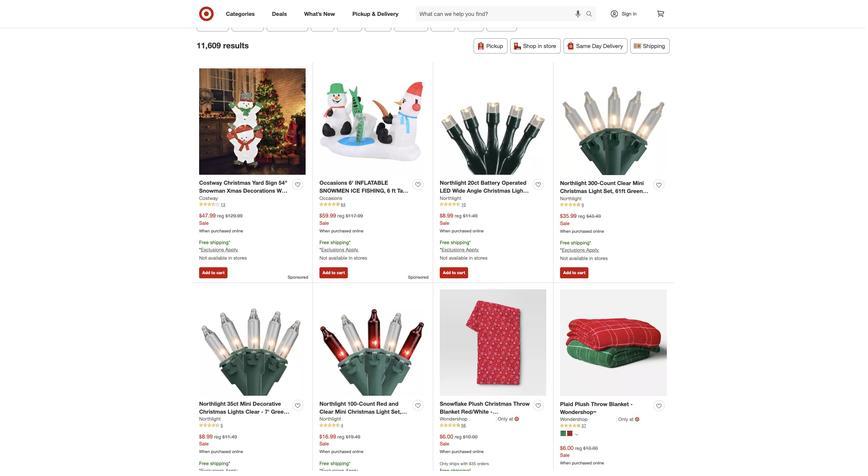 Task type: locate. For each thing, give the bounding box(es) containing it.
- up 37 link
[[630, 401, 633, 408]]

sale inside $47.99 reg $129.99 sale when purchased online
[[199, 220, 209, 226]]

add to cart for $47.99
[[202, 270, 225, 275]]

when for occasions 6' inflatable snowmen ice fishing, 6 ft tall, multicolored
[[320, 228, 330, 234]]

reg down the 4
[[337, 434, 344, 440]]

0 horizontal spatial deals
[[272, 10, 287, 17]]

0 horizontal spatial $6.00 reg $10.00 sale when purchased online
[[440, 433, 484, 455]]

2 free shipping * from the left
[[320, 461, 351, 467]]

purchased inside $59.99 reg $117.99 sale when purchased online
[[331, 228, 351, 234]]

snowflake plush christmas throw blanket red/white - wondershop™ image
[[440, 290, 546, 396], [440, 290, 546, 396]]

2 to from the left
[[332, 270, 336, 275]]

0 vertical spatial $11.49
[[463, 213, 478, 219]]

costway christmas yard sign 54" snowman xmas decorations w/ stakes & string lights image
[[199, 69, 306, 175], [199, 69, 306, 175]]

- left 9.5'
[[473, 195, 475, 202]]

$10.00 down 37
[[583, 446, 598, 451]]

christmas inside northlight 300-count clear mini christmas light set, 61ft green wire
[[560, 188, 587, 195]]

0 vertical spatial light
[[589, 188, 602, 195]]

0 vertical spatial $8.99 reg $11.49 sale when purchased online
[[440, 212, 484, 234]]

$8.99 reg $11.49 sale when purchased online down 10
[[440, 212, 484, 234]]

0 vertical spatial wondershop™
[[560, 409, 596, 416]]

0 vertical spatial count
[[600, 180, 616, 187]]

northlight 35ct mini decorative christmas lights clear - 7' green wire
[[199, 401, 287, 423]]

- inside northlight 35ct mini decorative christmas lights clear - 7' green wire
[[261, 409, 263, 415]]

sign
[[622, 11, 632, 17], [265, 179, 277, 186]]

1 horizontal spatial pickup
[[486, 43, 503, 49]]

northlight link for christmas
[[560, 195, 582, 202]]

sale inside $59.99 reg $117.99 sale when purchased online
[[320, 220, 329, 226]]

purchased inside $16.99 reg $19.49 sale when purchased online
[[331, 450, 351, 455]]

sale inside $16.99 reg $19.49 sale when purchased online
[[320, 441, 329, 447]]

1 vertical spatial &
[[219, 195, 222, 202]]

christmas up 5
[[199, 409, 226, 415]]

1 horizontal spatial plush
[[575, 401, 589, 408]]

0 horizontal spatial &
[[219, 195, 222, 202]]

$10.00 for wondershop™
[[583, 446, 598, 451]]

purchased down $43.49
[[572, 229, 592, 234]]

$8.99 reg $11.49 sale when purchased online down 5
[[199, 433, 243, 455]]

$6.00 reg $10.00 sale when purchased online down all colors 'image'
[[560, 445, 604, 466]]

0 horizontal spatial light
[[376, 409, 390, 415]]

add for $47.99
[[202, 270, 210, 275]]

1 vertical spatial sign
[[265, 179, 277, 186]]

2 horizontal spatial only
[[618, 417, 628, 423]]

red
[[377, 401, 387, 408]]

0 horizontal spatial mini
[[240, 401, 251, 408]]

$16.99
[[320, 433, 336, 440]]

0 horizontal spatial $6.00
[[440, 433, 453, 440]]

green right 9.5'
[[488, 195, 504, 202]]

fishing,
[[362, 187, 386, 194]]

reg inside $47.99 reg $129.99 sale when purchased online
[[217, 213, 224, 219]]

1 vertical spatial deals
[[464, 20, 478, 27]]

plaid plush throw blanket - wondershop™ image
[[560, 290, 667, 397], [560, 290, 667, 397]]

plush inside plaid plush throw blanket - wondershop™
[[575, 401, 589, 408]]

0 horizontal spatial plush
[[469, 401, 483, 408]]

at up 56 link
[[509, 416, 513, 422]]

0 vertical spatial costway
[[199, 179, 222, 186]]

37
[[582, 424, 586, 429]]

1 vertical spatial $8.99 reg $11.49 sale when purchased online
[[199, 433, 243, 455]]

only up 37 link
[[618, 417, 628, 423]]

lights
[[512, 187, 528, 194], [241, 195, 257, 202], [228, 409, 244, 415]]

4 cart from the left
[[577, 270, 586, 275]]

wire inside northlight 20ct battery operated led wide angle christmas lights warm white - 9.5' green wire
[[505, 195, 517, 202]]

purchased for northlight 300-count clear mini christmas light set, 61ft green wire
[[572, 229, 592, 234]]

christmas inside costway christmas yard sign 54" snowman xmas decorations w/ stakes & string lights
[[224, 179, 251, 186]]

1 vertical spatial lights
[[241, 195, 257, 202]]

0 horizontal spatial sponsored
[[288, 275, 308, 280]]

occasions up snowmen
[[320, 179, 347, 186]]

1 horizontal spatial $8.99
[[440, 212, 453, 219]]

available
[[208, 255, 227, 261], [329, 255, 347, 261], [449, 255, 468, 261], [569, 256, 588, 262]]

when for costway christmas yard sign 54" snowman xmas decorations w/ stakes & string lights
[[199, 228, 210, 234]]

northlight up 5
[[199, 416, 221, 422]]

blanket down snowflake
[[440, 409, 460, 415]]

reg down 64
[[337, 213, 344, 219]]

1 horizontal spatial $6.00
[[560, 445, 574, 452]]

occasions 6' inflatable snowmen ice fishing, 6 ft tall, multicolored link
[[320, 179, 410, 202]]

3 add to cart from the left
[[443, 270, 465, 275]]

1 cart from the left
[[216, 270, 225, 275]]

sale for northlight 35ct mini decorative christmas lights clear - 7' green wire
[[199, 441, 209, 447]]

wondershop link up 56
[[440, 416, 496, 423]]

wondershop up 56
[[440, 416, 467, 422]]

0 vertical spatial set,
[[604, 188, 614, 195]]

1 sponsored from the left
[[288, 275, 308, 280]]

4 add from the left
[[563, 270, 571, 275]]

1 horizontal spatial count
[[600, 180, 616, 187]]

wire inside northlight 300-count clear mini christmas light set, 61ft green wire
[[560, 196, 572, 203]]

only
[[498, 416, 508, 422], [618, 417, 628, 423], [440, 462, 448, 467]]

sale for northlight 300-count clear mini christmas light set, 61ft green wire
[[560, 220, 570, 226]]

christmas inside northlight 35ct mini decorative christmas lights clear - 7' green wire
[[199, 409, 226, 415]]

0 horizontal spatial blanket
[[440, 409, 460, 415]]

christmas up 9
[[560, 188, 587, 195]]

wondershop
[[440, 416, 467, 422], [560, 417, 588, 423]]

- left 7'
[[261, 409, 263, 415]]

0 vertical spatial sign
[[622, 11, 632, 17]]

northlight inside northlight 35ct mini decorative christmas lights clear - 7' green wire
[[199, 401, 226, 408]]

1 vertical spatial $11.49
[[222, 434, 237, 440]]

purchased inside $47.99 reg $129.99 sale when purchased online
[[211, 228, 231, 234]]

0 horizontal spatial $11.49
[[222, 434, 237, 440]]

lights inside northlight 20ct battery operated led wide angle christmas lights warm white - 9.5' green wire
[[512, 187, 528, 194]]

only for blanket
[[618, 417, 628, 423]]

2 add from the left
[[323, 270, 330, 275]]

wire down 'operated'
[[505, 195, 517, 202]]

occasions
[[320, 179, 347, 186], [320, 195, 342, 201]]

costway christmas yard sign 54" snowman xmas decorations w/ stakes & string lights link
[[199, 179, 289, 202]]

ice
[[351, 187, 360, 194]]

1 vertical spatial set,
[[391, 409, 401, 415]]

pickup inside button
[[486, 43, 503, 49]]

only at ¬
[[498, 416, 519, 423], [618, 416, 640, 423]]

when for northlight 35ct mini decorative christmas lights clear - 7' green wire
[[199, 450, 210, 455]]

1 add to cart from the left
[[202, 270, 225, 275]]

reg down 9
[[578, 213, 585, 219]]

decorations
[[243, 187, 275, 194]]

0 vertical spatial pickup
[[352, 10, 370, 17]]

2 vertical spatial mini
[[335, 409, 346, 415]]

reg inside $16.99 reg $19.49 sale when purchased online
[[337, 434, 344, 440]]

7'
[[265, 409, 270, 415]]

sale for occasions 6' inflatable snowmen ice fishing, 6 ft tall, multicolored
[[320, 220, 329, 226]]

delivery inside the pickup & delivery link
[[377, 10, 399, 17]]

1 horizontal spatial deals
[[464, 20, 478, 27]]

mini up the 4
[[335, 409, 346, 415]]

9 link
[[560, 202, 667, 208]]

costway down snowman
[[199, 195, 218, 201]]

lights inside costway christmas yard sign 54" snowman xmas decorations w/ stakes & string lights
[[241, 195, 257, 202]]

13 link
[[199, 202, 306, 208]]

light down the 300-
[[589, 188, 602, 195]]

1 horizontal spatial set,
[[604, 188, 614, 195]]

54"
[[279, 179, 287, 186]]

2 cart from the left
[[337, 270, 345, 275]]

wondershop link for wondershop™
[[560, 416, 617, 423]]

purchased down all colors 'image'
[[572, 461, 592, 466]]

wondershop™ down snowflake
[[440, 416, 476, 423]]

green inside northlight 35ct mini decorative christmas lights clear - 7' green wire
[[271, 409, 287, 415]]

purchased
[[211, 228, 231, 234], [331, 228, 351, 234], [452, 228, 471, 234], [572, 229, 592, 234], [211, 450, 231, 455], [331, 450, 351, 455], [452, 450, 471, 455], [572, 461, 592, 466]]

free shipping * for $8.99
[[199, 461, 230, 467]]

1 free shipping * from the left
[[199, 461, 230, 467]]

deals inside button
[[464, 20, 478, 27]]

online for 6
[[352, 228, 363, 234]]

2 vertical spatial lights
[[228, 409, 244, 415]]

wondershop™ down plaid
[[560, 409, 596, 416]]

0 vertical spatial $6.00
[[440, 433, 453, 440]]

$6.00 reg $10.00 sale when purchased online down 56
[[440, 433, 484, 455]]

*
[[229, 240, 230, 246], [349, 240, 351, 246], [469, 240, 471, 246], [590, 240, 591, 246], [199, 247, 201, 253], [320, 247, 321, 253], [440, 247, 442, 253], [560, 247, 562, 253], [229, 461, 230, 467], [349, 461, 351, 467]]

northlight left 35ct
[[199, 401, 226, 408]]

northlight up wide
[[440, 179, 466, 186]]

¬
[[515, 416, 519, 423], [635, 416, 640, 423]]

0 horizontal spatial delivery
[[377, 10, 399, 17]]

christmas inside northlight 20ct battery operated led wide angle christmas lights warm white - 9.5' green wire
[[483, 187, 510, 194]]

reg down 13
[[217, 213, 224, 219]]

online inside $59.99 reg $117.99 sale when purchased online
[[352, 228, 363, 234]]

count for set,
[[600, 180, 616, 187]]

northlight inside "northlight 100-count red and clear mini christmas light set, 20.25ft green wire"
[[320, 401, 346, 408]]

0 horizontal spatial $8.99 reg $11.49 sale when purchased online
[[199, 433, 243, 455]]

1 vertical spatial mini
[[240, 401, 251, 408]]

wire down 100-
[[356, 416, 368, 423]]

0 horizontal spatial ¬
[[515, 416, 519, 423]]

- inside northlight 20ct battery operated led wide angle christmas lights warm white - 9.5' green wire
[[473, 195, 475, 202]]

cart for $35.99
[[577, 270, 586, 275]]

1 vertical spatial pickup
[[486, 43, 503, 49]]

what's new link
[[298, 6, 344, 21]]

$6.00
[[440, 433, 453, 440], [560, 445, 574, 452]]

northlight inside northlight 20ct battery operated led wide angle christmas lights warm white - 9.5' green wire
[[440, 179, 466, 186]]

online for mini
[[352, 450, 363, 455]]

discount button
[[394, 16, 428, 31]]

christmas up 56 link
[[485, 401, 512, 408]]

count for christmas
[[359, 401, 375, 408]]

plush right plaid
[[575, 401, 589, 408]]

1 occasions from the top
[[320, 179, 347, 186]]

$6.00 up ships
[[440, 433, 453, 440]]

purchased down $129.99
[[211, 228, 231, 234]]

0 horizontal spatial only at ¬
[[498, 416, 519, 423]]

0 vertical spatial blanket
[[609, 401, 629, 408]]

4 add to cart button from the left
[[560, 268, 589, 279]]

set, left 61ft
[[604, 188, 614, 195]]

$8.99 reg $11.49 sale when purchased online
[[440, 212, 484, 234], [199, 433, 243, 455]]

shipping button
[[630, 38, 670, 54]]

northlight link up the 4
[[320, 416, 341, 423]]

$10.00
[[463, 434, 478, 440], [583, 446, 598, 451]]

northlight up 20.25ft
[[320, 401, 346, 408]]

1 vertical spatial occasions
[[320, 195, 342, 201]]

sponsored for occasions 6' inflatable snowmen ice fishing, 6 ft tall, multicolored
[[408, 275, 429, 280]]

count inside northlight 300-count clear mini christmas light set, 61ft green wire
[[600, 180, 616, 187]]

$11.49 down 10
[[463, 213, 478, 219]]

2 occasions from the top
[[320, 195, 342, 201]]

christmas down 100-
[[348, 409, 375, 415]]

2 sponsored from the left
[[408, 275, 429, 280]]

wondershop up 37
[[560, 417, 588, 423]]

northlight link up 9
[[560, 195, 582, 202]]

throw
[[513, 401, 530, 408], [591, 401, 608, 408]]

only left ships
[[440, 462, 448, 467]]

0 horizontal spatial sign
[[265, 179, 277, 186]]

northlight 35ct mini decorative christmas lights clear - 7' green wire link
[[199, 400, 289, 423]]

at for blanket
[[630, 417, 634, 423]]

0 vertical spatial lights
[[512, 187, 528, 194]]

only ships with $35 orders
[[440, 462, 489, 467]]

set, inside "northlight 100-count red and clear mini christmas light set, 20.25ft green wire"
[[391, 409, 401, 415]]

when inside $16.99 reg $19.49 sale when purchased online
[[320, 450, 330, 455]]

deals left what's on the top of page
[[272, 10, 287, 17]]

64
[[341, 202, 346, 207]]

sponsored for costway christmas yard sign 54" snowman xmas decorations w/ stakes & string lights
[[288, 275, 308, 280]]

1 horizontal spatial free shipping *
[[320, 461, 351, 467]]

pickup for pickup & delivery
[[352, 10, 370, 17]]

shop in store button
[[510, 38, 561, 54]]

only up 56 link
[[498, 416, 508, 422]]

- up 56 link
[[490, 409, 493, 415]]

northlight 20ct battery operated led wide angle christmas lights warm white - 9.5' green wire image
[[440, 69, 546, 175], [440, 69, 546, 175]]

1 horizontal spatial only at ¬
[[618, 416, 640, 423]]

1 costway from the top
[[199, 179, 222, 186]]

4 add to cart from the left
[[563, 270, 586, 275]]

christmas down battery
[[483, 187, 510, 194]]

lights down 'operated'
[[512, 187, 528, 194]]

online for angle
[[473, 228, 484, 234]]

add
[[202, 270, 210, 275], [323, 270, 330, 275], [443, 270, 451, 275], [563, 270, 571, 275]]

3 add from the left
[[443, 270, 451, 275]]

northlight link
[[440, 195, 461, 202], [560, 195, 582, 202], [199, 416, 221, 423], [320, 416, 341, 423]]

count inside "northlight 100-count red and clear mini christmas light set, 20.25ft green wire"
[[359, 401, 375, 408]]

add to cart button for $8.99
[[440, 268, 468, 279]]

0 vertical spatial $8.99
[[440, 212, 453, 219]]

at up 37 link
[[630, 417, 634, 423]]

0 horizontal spatial pickup
[[352, 10, 370, 17]]

2 horizontal spatial clear
[[617, 180, 631, 187]]

occasions inside occasions 6' inflatable snowmen ice fishing, 6 ft tall, multicolored
[[320, 179, 347, 186]]

clear inside northlight 300-count clear mini christmas light set, 61ft green wire
[[617, 180, 631, 187]]

mini inside northlight 35ct mini decorative christmas lights clear - 7' green wire
[[240, 401, 251, 408]]

1 horizontal spatial mini
[[335, 409, 346, 415]]

cart for $8.99
[[457, 270, 465, 275]]

when inside $47.99 reg $129.99 sale when purchased online
[[199, 228, 210, 234]]

0 horizontal spatial wondershop link
[[440, 416, 496, 423]]

to
[[211, 270, 215, 275], [332, 270, 336, 275], [452, 270, 456, 275], [572, 270, 576, 275]]

1 vertical spatial $8.99
[[199, 433, 213, 440]]

1 add from the left
[[202, 270, 210, 275]]

at
[[509, 416, 513, 422], [630, 417, 634, 423]]

northlight link down led
[[440, 195, 461, 202]]

wondershop link
[[440, 416, 496, 423], [560, 416, 617, 423]]

only for throw
[[498, 416, 508, 422]]

3 cart from the left
[[457, 270, 465, 275]]

wire left 5
[[199, 416, 211, 423]]

1 horizontal spatial sign
[[622, 11, 632, 17]]

3 add to cart button from the left
[[440, 268, 468, 279]]

0 horizontal spatial throw
[[513, 401, 530, 408]]

1 vertical spatial count
[[359, 401, 375, 408]]

delivery for same day delivery
[[603, 43, 623, 49]]

1 horizontal spatial throw
[[591, 401, 608, 408]]

1 add to cart button from the left
[[199, 268, 228, 279]]

$10.00 down 56
[[463, 434, 478, 440]]

1 vertical spatial delivery
[[603, 43, 623, 49]]

$11.49 down 5
[[222, 434, 237, 440]]

northlight link for clear
[[320, 416, 341, 423]]

mini right 35ct
[[240, 401, 251, 408]]

free shipping * * exclusions apply. not available in stores
[[199, 240, 247, 261], [320, 240, 367, 261], [440, 240, 488, 261], [560, 240, 608, 262]]

when inside $59.99 reg $117.99 sale when purchased online
[[320, 228, 330, 234]]

lights down decorations
[[241, 195, 257, 202]]

lights down 35ct
[[228, 409, 244, 415]]

0 vertical spatial mini
[[633, 180, 644, 187]]

reg down 5
[[214, 434, 221, 440]]

What can we help you find? suggestions appear below search field
[[415, 6, 588, 21]]

3 to from the left
[[452, 270, 456, 275]]

count up 61ft
[[600, 180, 616, 187]]

wondershop for red/white
[[440, 416, 467, 422]]

plush inside snowflake plush christmas throw blanket red/white - wondershop™
[[469, 401, 483, 408]]

sale for snowflake plush christmas throw blanket red/white - wondershop™
[[440, 441, 449, 447]]

stores
[[234, 255, 247, 261], [354, 255, 367, 261], [474, 255, 488, 261], [594, 256, 608, 262]]

angle
[[467, 187, 482, 194]]

0 horizontal spatial wondershop
[[440, 416, 467, 422]]

green inside northlight 300-count clear mini christmas light set, 61ft green wire
[[627, 188, 643, 195]]

10 link
[[440, 202, 546, 208]]

35ct
[[227, 401, 238, 408]]

deals
[[272, 10, 287, 17], [464, 20, 478, 27]]

purchased for snowflake plush christmas throw blanket red/white - wondershop™
[[452, 450, 471, 455]]

0 horizontal spatial only
[[440, 462, 448, 467]]

$11.49
[[463, 213, 478, 219], [222, 434, 237, 440]]

1 vertical spatial wondershop™
[[440, 416, 476, 423]]

set, down and
[[391, 409, 401, 415]]

0 horizontal spatial $8.99
[[199, 433, 213, 440]]

sign inside costway christmas yard sign 54" snowman xmas decorations w/ stakes & string lights
[[265, 179, 277, 186]]

costway for costway
[[199, 195, 218, 201]]

sale inside $35.99 reg $43.49 sale when purchased online
[[560, 220, 570, 226]]

blanket up 37 link
[[609, 401, 629, 408]]

red image
[[567, 431, 573, 437]]

plush up red/white
[[469, 401, 483, 408]]

0 vertical spatial delivery
[[377, 10, 399, 17]]

online inside $16.99 reg $19.49 sale when purchased online
[[352, 450, 363, 455]]

delivery inside same day delivery button
[[603, 43, 623, 49]]

northlight 100-count red and clear mini christmas light set, 20.25ft green wire image
[[320, 290, 426, 396], [320, 290, 426, 396]]

purchased down $117.99 on the left
[[331, 228, 351, 234]]

-
[[473, 195, 475, 202], [630, 401, 633, 408], [261, 409, 263, 415], [490, 409, 493, 415]]

purchased up with
[[452, 450, 471, 455]]

search
[[583, 11, 599, 18]]

pickup down sold
[[486, 43, 503, 49]]

1 horizontal spatial $8.99 reg $11.49 sale when purchased online
[[440, 212, 484, 234]]

1 horizontal spatial ¬
[[635, 416, 640, 423]]

all colors element
[[575, 433, 578, 437]]

$6.00 reg $10.00 sale when purchased online for red/white
[[440, 433, 484, 455]]

add to cart for $59.99
[[323, 270, 345, 275]]

same
[[576, 43, 591, 49]]

purchased down 5
[[211, 450, 231, 455]]

0 vertical spatial occasions
[[320, 179, 347, 186]]

free shipping * for $16.99
[[320, 461, 351, 467]]

string
[[224, 195, 240, 202]]

northlight link up 5
[[199, 416, 221, 423]]

300-
[[588, 180, 600, 187]]

pickup right new
[[352, 10, 370, 17]]

1 horizontal spatial wondershop link
[[560, 416, 617, 423]]

wire up $35.99 at top right
[[560, 196, 572, 203]]

occasions for occasions 6' inflatable snowmen ice fishing, 6 ft tall, multicolored
[[320, 179, 347, 186]]

$6.00 down red image
[[560, 445, 574, 452]]

delivery for pickup & delivery
[[377, 10, 399, 17]]

purchased inside $35.99 reg $43.49 sale when purchased online
[[572, 229, 592, 234]]

search button
[[583, 6, 599, 23]]

count left red
[[359, 401, 375, 408]]

reg for fishing,
[[337, 213, 344, 219]]

online for -
[[473, 450, 484, 455]]

2 add to cart button from the left
[[320, 268, 348, 279]]

northlight up 9
[[560, 196, 582, 201]]

exclusions apply. link
[[201, 247, 238, 253], [321, 247, 359, 253], [442, 247, 479, 253], [562, 247, 599, 253]]

purchased down 10
[[452, 228, 471, 234]]

$43.49
[[586, 213, 601, 219]]

1 horizontal spatial clear
[[320, 409, 334, 415]]

1 to from the left
[[211, 270, 215, 275]]

1 horizontal spatial only
[[498, 416, 508, 422]]

1 horizontal spatial $10.00
[[583, 446, 598, 451]]

at for throw
[[509, 416, 513, 422]]

reg inside $59.99 reg $117.99 sale when purchased online
[[337, 213, 344, 219]]

0 horizontal spatial count
[[359, 401, 375, 408]]

0 vertical spatial $10.00
[[463, 434, 478, 440]]

reg down 56
[[455, 434, 462, 440]]

christmas inside "northlight 100-count red and clear mini christmas light set, 20.25ft green wire"
[[348, 409, 375, 415]]

green down 100-
[[339, 416, 355, 423]]

1 vertical spatial costway
[[199, 195, 218, 201]]

purchased for costway christmas yard sign 54" snowman xmas decorations w/ stakes & string lights
[[211, 228, 231, 234]]

to for $8.99
[[452, 270, 456, 275]]

0 horizontal spatial at
[[509, 416, 513, 422]]

mini
[[633, 180, 644, 187], [240, 401, 251, 408], [335, 409, 346, 415]]

0 vertical spatial deals
[[272, 10, 287, 17]]

online inside $35.99 reg $43.49 sale when purchased online
[[593, 229, 604, 234]]

costway inside costway christmas yard sign 54" snowman xmas decorations w/ stakes & string lights
[[199, 179, 222, 186]]

0 horizontal spatial set,
[[391, 409, 401, 415]]

$6.00 for snowflake plush christmas throw blanket red/white - wondershop™
[[440, 433, 453, 440]]

$6.00 reg $10.00 sale when purchased online
[[440, 433, 484, 455], [560, 445, 604, 466]]

christmas up xmas
[[224, 179, 251, 186]]

1 horizontal spatial light
[[589, 188, 602, 195]]

4 to from the left
[[572, 270, 576, 275]]

mini up 9 link at the top right
[[633, 180, 644, 187]]

2 add to cart from the left
[[323, 270, 345, 275]]

clear up 5 link
[[246, 409, 260, 415]]

0 horizontal spatial clear
[[246, 409, 260, 415]]

reg down 10
[[455, 213, 462, 219]]

$8.99 reg $11.49 sale when purchased online for white
[[440, 212, 484, 234]]

sale
[[199, 220, 209, 226], [320, 220, 329, 226], [440, 220, 449, 226], [560, 220, 570, 226], [199, 441, 209, 447], [320, 441, 329, 447], [440, 441, 449, 447], [560, 453, 570, 459]]

1 vertical spatial blanket
[[440, 409, 460, 415]]

light down red
[[376, 409, 390, 415]]

when inside $35.99 reg $43.49 sale when purchased online
[[560, 229, 571, 234]]

in
[[633, 11, 637, 17], [538, 43, 542, 49], [228, 255, 232, 261], [349, 255, 352, 261], [469, 255, 473, 261], [589, 256, 593, 262]]

$59.99 reg $117.99 sale when purchased online
[[320, 212, 363, 234]]

battery
[[481, 179, 500, 186]]

1 horizontal spatial wondershop™
[[560, 409, 596, 416]]

1 horizontal spatial delivery
[[603, 43, 623, 49]]

2 costway from the top
[[199, 195, 218, 201]]

northlight left the 300-
[[560, 180, 587, 187]]

9.5'
[[477, 195, 486, 202]]

0 horizontal spatial $10.00
[[463, 434, 478, 440]]

northlight 300-count clear mini christmas light set, 61ft green wire image
[[560, 69, 667, 175], [560, 69, 667, 175]]

1 horizontal spatial sponsored
[[408, 275, 429, 280]]

clear up 61ft
[[617, 180, 631, 187]]

2 horizontal spatial mini
[[633, 180, 644, 187]]

set, inside northlight 300-count clear mini christmas light set, 61ft green wire
[[604, 188, 614, 195]]

online inside $47.99 reg $129.99 sale when purchased online
[[232, 228, 243, 234]]

set,
[[604, 188, 614, 195], [391, 409, 401, 415]]

reg for snowman
[[217, 213, 224, 219]]

purchased down $19.49
[[331, 450, 351, 455]]

costway up snowman
[[199, 179, 222, 186]]

deals left sold
[[464, 20, 478, 27]]

1 vertical spatial light
[[376, 409, 390, 415]]

0 horizontal spatial free shipping *
[[199, 461, 230, 467]]

0 vertical spatial &
[[372, 10, 376, 17]]

multicolored
[[320, 195, 352, 202]]

1 horizontal spatial at
[[630, 417, 634, 423]]

light
[[589, 188, 602, 195], [376, 409, 390, 415]]

northlight 35ct mini decorative christmas lights clear - 7' green wire image
[[199, 290, 306, 396], [199, 290, 306, 396]]

to for $59.99
[[332, 270, 336, 275]]

green right 61ft
[[627, 188, 643, 195]]

10
[[461, 202, 466, 207]]

1 horizontal spatial blanket
[[609, 401, 629, 408]]

reg inside $35.99 reg $43.49 sale when purchased online
[[578, 213, 585, 219]]

wondershop link up 37
[[560, 416, 617, 423]]

1 horizontal spatial $11.49
[[463, 213, 478, 219]]

occasions down snowmen
[[320, 195, 342, 201]]

1 vertical spatial $10.00
[[583, 446, 598, 451]]

green right 7'
[[271, 409, 287, 415]]

1 horizontal spatial $6.00 reg $10.00 sale when purchased online
[[560, 445, 604, 466]]

clear up 20.25ft
[[320, 409, 334, 415]]

online
[[232, 228, 243, 234], [352, 228, 363, 234], [473, 228, 484, 234], [593, 229, 604, 234], [232, 450, 243, 455], [352, 450, 363, 455], [473, 450, 484, 455], [593, 461, 604, 466]]

tall,
[[397, 187, 407, 194]]

reg down all colors 'image'
[[575, 446, 582, 451]]

add to cart button for $35.99
[[560, 268, 589, 279]]

1 horizontal spatial wondershop
[[560, 417, 588, 423]]

1 vertical spatial $6.00
[[560, 445, 574, 452]]

occasions 6' inflatable snowmen ice fishing, 6 ft tall, multicolored image
[[320, 69, 426, 175], [320, 69, 426, 175]]

orders
[[477, 462, 489, 467]]

0 horizontal spatial wondershop™
[[440, 416, 476, 423]]

wondershop link for red/white
[[440, 416, 496, 423]]



Task type: vqa. For each thing, say whether or not it's contained in the screenshot.
top paw
no



Task type: describe. For each thing, give the bounding box(es) containing it.
reg for clear
[[337, 434, 344, 440]]

only at ¬ for throw
[[498, 416, 519, 423]]

costway christmas yard sign 54" snowman xmas decorations w/ stakes & string lights
[[199, 179, 287, 202]]

with
[[460, 462, 468, 467]]

purchased for northlight 35ct mini decorative christmas lights clear - 7' green wire
[[211, 450, 231, 455]]

$6.00 for plaid plush throw blanket - wondershop™
[[560, 445, 574, 452]]

mini inside "northlight 100-count red and clear mini christmas light set, 20.25ft green wire"
[[335, 409, 346, 415]]

sale for costway christmas yard sign 54" snowman xmas decorations w/ stakes & string lights
[[199, 220, 209, 226]]

$59.99
[[320, 212, 336, 219]]

sale for northlight 20ct battery operated led wide angle christmas lights warm white - 9.5' green wire
[[440, 220, 449, 226]]

same day delivery
[[576, 43, 623, 49]]

reg for christmas
[[578, 213, 585, 219]]

add to cart for $35.99
[[563, 270, 586, 275]]

wire inside "northlight 100-count red and clear mini christmas light set, 20.25ft green wire"
[[356, 416, 368, 423]]

purchased for northlight 20ct battery operated led wide angle christmas lights warm white - 9.5' green wire
[[452, 228, 471, 234]]

northlight 20ct battery operated led wide angle christmas lights warm white - 9.5' green wire
[[440, 179, 528, 202]]

$35
[[469, 462, 476, 467]]

shipping
[[643, 43, 665, 49]]

when for northlight 20ct battery operated led wide angle christmas lights warm white - 9.5' green wire
[[440, 228, 451, 234]]

clear inside northlight 35ct mini decorative christmas lights clear - 7' green wire
[[246, 409, 260, 415]]

reg for red/white
[[455, 434, 462, 440]]

¬ for plaid plush throw blanket - wondershop™
[[635, 416, 640, 423]]

christmas inside snowflake plush christmas throw blanket red/white - wondershop™
[[485, 401, 512, 408]]

green inside northlight 20ct battery operated led wide angle christmas lights warm white - 9.5' green wire
[[488, 195, 504, 202]]

61ft
[[615, 188, 625, 195]]

filter button
[[197, 16, 229, 31]]

what's new
[[304, 10, 335, 17]]

sold
[[492, 20, 503, 27]]

$11.49 for white
[[463, 213, 478, 219]]

and
[[389, 401, 398, 408]]

green inside "northlight 100-count red and clear mini christmas light set, 20.25ft green wire"
[[339, 416, 355, 423]]

$10.00 for red/white
[[463, 434, 478, 440]]

reg for wondershop™
[[575, 446, 582, 451]]

$11.49 for wire
[[222, 434, 237, 440]]

cart for $47.99
[[216, 270, 225, 275]]

only at ¬ for blanket
[[618, 416, 640, 423]]

plaid plush throw blanket - wondershop™
[[560, 401, 633, 416]]

price
[[437, 20, 449, 27]]

stakes
[[199, 195, 217, 202]]

occasions for occasions
[[320, 195, 342, 201]]

purchased for northlight 100-count red and clear mini christmas light set, 20.25ft green wire
[[331, 450, 351, 455]]

add for $8.99
[[443, 270, 451, 275]]

operated
[[502, 179, 526, 186]]

5 link
[[199, 423, 306, 429]]

sale for plaid plush throw blanket - wondershop™
[[560, 453, 570, 459]]

online for clear
[[232, 450, 243, 455]]

snowflake plush christmas throw blanket red/white - wondershop™ link
[[440, 400, 530, 423]]

blanket inside plaid plush throw blanket - wondershop™
[[609, 401, 629, 408]]

deals button
[[458, 16, 483, 31]]

when for northlight 100-count red and clear mini christmas light set, 20.25ft green wire
[[320, 450, 330, 455]]

snowmen
[[320, 187, 349, 194]]

all colors image
[[575, 434, 578, 437]]

new
[[323, 10, 335, 17]]

$117.99
[[346, 213, 363, 219]]

13
[[221, 202, 225, 207]]

northlight down led
[[440, 195, 461, 201]]

day
[[592, 43, 602, 49]]

$47.99
[[199, 212, 216, 219]]

price button
[[431, 16, 455, 31]]

results
[[223, 40, 249, 50]]

lights inside northlight 35ct mini decorative christmas lights clear - 7' green wire
[[228, 409, 244, 415]]

light inside northlight 300-count clear mini christmas light set, 61ft green wire
[[589, 188, 602, 195]]

56 link
[[440, 423, 546, 429]]

11,609
[[197, 40, 221, 50]]

$35.99 reg $43.49 sale when purchased online
[[560, 213, 604, 234]]

shop in store
[[523, 43, 556, 49]]

throw inside plaid plush throw blanket - wondershop™
[[591, 401, 608, 408]]

warm
[[440, 195, 455, 202]]

xmas
[[227, 187, 242, 194]]

1 horizontal spatial &
[[372, 10, 376, 17]]

costway link
[[199, 195, 218, 202]]

4
[[341, 423, 343, 429]]

sold by
[[492, 20, 511, 27]]

sale for northlight 100-count red and clear mini christmas light set, 20.25ft green wire
[[320, 441, 329, 447]]

costway for costway christmas yard sign 54" snowman xmas decorations w/ stakes & string lights
[[199, 179, 222, 186]]

$8.99 for northlight 20ct battery operated led wide angle christmas lights warm white - 9.5' green wire
[[440, 212, 453, 219]]

¬ for snowflake plush christmas throw blanket red/white - wondershop™
[[515, 416, 519, 423]]

purchased for occasions 6' inflatable snowmen ice fishing, 6 ft tall, multicolored
[[331, 228, 351, 234]]

deals for deals link
[[272, 10, 287, 17]]

$35.99
[[560, 213, 577, 219]]

to for $47.99
[[211, 270, 215, 275]]

purchased for plaid plush throw blanket - wondershop™
[[572, 461, 592, 466]]

clear inside "northlight 100-count red and clear mini christmas light set, 20.25ft green wire"
[[320, 409, 334, 415]]

light inside "northlight 100-count red and clear mini christmas light set, 20.25ft green wire"
[[376, 409, 390, 415]]

online for light
[[593, 229, 604, 234]]

pickup & delivery link
[[347, 6, 407, 21]]

throw inside snowflake plush christmas throw blanket red/white - wondershop™
[[513, 401, 530, 408]]

37 link
[[560, 423, 667, 429]]

snowflake plush christmas throw blanket red/white - wondershop™
[[440, 401, 530, 423]]

to for $35.99
[[572, 270, 576, 275]]

snowflake
[[440, 401, 467, 408]]

pickup for pickup
[[486, 43, 503, 49]]

online for xmas
[[232, 228, 243, 234]]

discount
[[400, 20, 422, 27]]

inflatable
[[355, 179, 388, 186]]

wondershop™ inside plaid plush throw blanket - wondershop™
[[560, 409, 596, 416]]

9
[[582, 202, 584, 208]]

$47.99 reg $129.99 sale when purchased online
[[199, 212, 243, 234]]

green/white image
[[561, 431, 566, 437]]

pickup & delivery
[[352, 10, 399, 17]]

mini inside northlight 300-count clear mini christmas light set, 61ft green wire
[[633, 180, 644, 187]]

5
[[221, 423, 223, 429]]

white
[[457, 195, 472, 202]]

by
[[505, 20, 511, 27]]

deals for deals button
[[464, 20, 478, 27]]

pickup button
[[474, 38, 508, 54]]

plush for throw
[[575, 401, 589, 408]]

add to cart button for $59.99
[[320, 268, 348, 279]]

sign in link
[[604, 6, 647, 21]]

6
[[387, 187, 390, 194]]

northlight 100-count red and clear mini christmas light set, 20.25ft green wire
[[320, 401, 401, 423]]

cart for $59.99
[[337, 270, 345, 275]]

$8.99 reg $11.49 sale when purchased online for wire
[[199, 433, 243, 455]]

- inside plaid plush throw blanket - wondershop™
[[630, 401, 633, 408]]

plaid
[[560, 401, 573, 408]]

yard
[[252, 179, 264, 186]]

blanket inside snowflake plush christmas throw blanket red/white - wondershop™
[[440, 409, 460, 415]]

red/white
[[461, 409, 489, 415]]

$6.00 reg $10.00 sale when purchased online for wondershop™
[[560, 445, 604, 466]]

$129.99
[[226, 213, 243, 219]]

wondershop™ inside snowflake plush christmas throw blanket red/white - wondershop™
[[440, 416, 476, 423]]

reg for lights
[[214, 434, 221, 440]]

deals link
[[266, 6, 296, 21]]

same day delivery button
[[564, 38, 628, 54]]

decorative
[[253, 401, 281, 408]]

northlight link for lights
[[199, 416, 221, 423]]

6'
[[349, 179, 353, 186]]

filter
[[211, 20, 224, 27]]

sold by button
[[486, 16, 517, 31]]

11,609 results
[[197, 40, 249, 50]]

add for $35.99
[[563, 270, 571, 275]]

categories link
[[220, 6, 263, 21]]

20.25ft
[[320, 416, 337, 423]]

$8.99 for northlight 35ct mini decorative christmas lights clear - 7' green wire
[[199, 433, 213, 440]]

$19.49
[[346, 434, 360, 440]]

shop
[[523, 43, 536, 49]]

sign in
[[622, 11, 637, 17]]

add to cart for $8.99
[[443, 270, 465, 275]]

northlight up the 4
[[320, 416, 341, 422]]

wire inside northlight 35ct mini decorative christmas lights clear - 7' green wire
[[199, 416, 211, 423]]

when for northlight 300-count clear mini christmas light set, 61ft green wire
[[560, 229, 571, 234]]

northlight 20ct battery operated led wide angle christmas lights warm white - 9.5' green wire link
[[440, 179, 530, 202]]

northlight inside northlight 300-count clear mini christmas light set, 61ft green wire
[[560, 180, 587, 187]]

categories
[[226, 10, 255, 17]]

northlight link for wide
[[440, 195, 461, 202]]

64 link
[[320, 202, 426, 208]]

in inside button
[[538, 43, 542, 49]]

northlight 300-count clear mini christmas light set, 61ft green wire
[[560, 180, 644, 203]]

plush for christmas
[[469, 401, 483, 408]]

56
[[461, 423, 466, 429]]

reg for wide
[[455, 213, 462, 219]]

wide
[[452, 187, 465, 194]]

sign inside 'sign in' link
[[622, 11, 632, 17]]

add to cart button for $47.99
[[199, 268, 228, 279]]

when for plaid plush throw blanket - wondershop™
[[560, 461, 571, 466]]

4 link
[[320, 423, 426, 429]]

100-
[[348, 401, 359, 408]]

when for snowflake plush christmas throw blanket red/white - wondershop™
[[440, 450, 451, 455]]

& inside costway christmas yard sign 54" snowman xmas decorations w/ stakes & string lights
[[219, 195, 222, 202]]

$16.99 reg $19.49 sale when purchased online
[[320, 433, 363, 455]]

wondershop for wondershop™
[[560, 417, 588, 423]]

- inside snowflake plush christmas throw blanket red/white - wondershop™
[[490, 409, 493, 415]]

add for $59.99
[[323, 270, 330, 275]]

ships
[[449, 462, 459, 467]]

what's
[[304, 10, 322, 17]]



